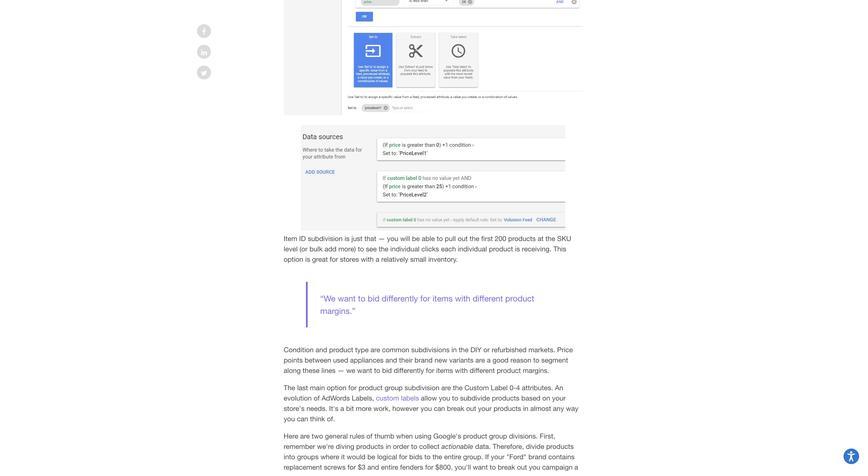 Task type: locate. For each thing, give the bounding box(es) containing it.
your inside the data. therefore, divide products into groups where it would be logical for bids to the entire group. if your "ford" brand contains replacement screws for $3 and entire fenders for $800, you'll want to break out you campaign
[[491, 453, 505, 461]]

brand inside condition and product type are common subdivisions in the diy or refurbished markets. price points between used appliances and their brand new variants are a good reason to segment along these lines — we want to bid differently for items with different product margins.
[[415, 357, 433, 365]]

1 horizontal spatial —
[[378, 235, 385, 243]]

1 vertical spatial in
[[523, 405, 529, 413]]

for inside item id subdivision is just that — you will be able to pull out the first 200 products at the sku level (or bulk add more) to see the individual clicks each individual product is receiving. this option is great for stores with a relatively small inventory.
[[330, 256, 338, 264]]

2 vertical spatial is
[[305, 256, 310, 264]]

subdivision up allow
[[405, 384, 440, 392]]

0 vertical spatial bid
[[368, 294, 380, 304]]

a down or
[[487, 357, 491, 365]]

of
[[314, 395, 320, 403], [367, 433, 373, 441]]

a down "see"
[[376, 256, 380, 264]]

0 vertical spatial out
[[458, 235, 468, 243]]

0 vertical spatial subdivision
[[308, 235, 343, 243]]

the
[[470, 235, 480, 243], [546, 235, 556, 243], [379, 245, 389, 253], [459, 346, 469, 354], [453, 384, 463, 392], [433, 453, 442, 461]]

1 vertical spatial want
[[357, 367, 372, 375]]

1 vertical spatial is
[[515, 245, 520, 253]]

we're
[[317, 443, 334, 451]]

2 vertical spatial with
[[455, 367, 468, 375]]

break down "ford"
[[498, 464, 515, 472]]

0 vertical spatial with
[[361, 256, 374, 264]]

0 horizontal spatial can
[[297, 415, 308, 423]]

0 horizontal spatial is
[[305, 256, 310, 264]]

want inside we want to bid differently for items with different product margins.
[[338, 294, 356, 304]]

add
[[325, 245, 337, 253]]

1 vertical spatial —
[[338, 367, 345, 375]]

more)
[[339, 245, 356, 253]]

cl0 image
[[284, 0, 583, 115]]

option down level
[[284, 256, 303, 264]]

based
[[522, 395, 541, 403]]

condition and product type are common subdivisions in the diy or refurbished markets. price points between used appliances and their brand new variants are a good reason to segment along these lines — we want to bid differently for items with different product margins.
[[284, 346, 573, 375]]

0 horizontal spatial want
[[338, 294, 356, 304]]

0 vertical spatial option
[[284, 256, 303, 264]]

1 vertical spatial your
[[478, 405, 492, 413]]

0 horizontal spatial entire
[[381, 464, 398, 472]]

1 vertical spatial break
[[498, 464, 515, 472]]

0 vertical spatial entire
[[444, 453, 462, 461]]

— inside condition and product type are common subdivisions in the diy or refurbished markets. price points between used appliances and their brand new variants are a good reason to segment along these lines — we want to bid differently for items with different product margins.
[[338, 367, 345, 375]]

want right we
[[338, 294, 356, 304]]

2 individual from the left
[[458, 245, 487, 253]]

differently inside condition and product type are common subdivisions in the diy or refurbished markets. price points between used appliances and their brand new variants are a good reason to segment along these lines — we want to bid differently for items with different product margins.
[[394, 367, 424, 375]]

1 horizontal spatial in
[[452, 346, 457, 354]]

out right pull
[[458, 235, 468, 243]]

see
[[366, 245, 377, 253]]

0 horizontal spatial break
[[447, 405, 465, 413]]

reason
[[511, 357, 532, 365]]

1 horizontal spatial break
[[498, 464, 515, 472]]

with
[[361, 256, 374, 264], [455, 294, 471, 304], [455, 367, 468, 375]]

for inside we want to bid differently for items with different product margins.
[[421, 294, 431, 304]]

group up 'therefore,'
[[489, 433, 507, 441]]

the left custom
[[453, 384, 463, 392]]

the right at
[[546, 235, 556, 243]]

product inside the last main option for product group subdivision are the custom label 0-4 attributes. an evolution of adwords labels,
[[359, 384, 383, 392]]

2 vertical spatial a
[[341, 405, 344, 413]]

1 vertical spatial a
[[487, 357, 491, 365]]

linkedin image
[[201, 49, 207, 56]]

— left we
[[338, 367, 345, 375]]

you'll
[[455, 464, 471, 472]]

is left just
[[345, 235, 350, 243]]

0 vertical spatial is
[[345, 235, 350, 243]]

out down the subdivide
[[466, 405, 476, 413]]

in up variants
[[452, 346, 457, 354]]

1 horizontal spatial subdivision
[[405, 384, 440, 392]]

we
[[346, 367, 355, 375]]

0 vertical spatial break
[[447, 405, 465, 413]]

1 vertical spatial items
[[436, 367, 453, 375]]

want down appliances
[[357, 367, 372, 375]]

and down common
[[386, 357, 397, 365]]

entire down actionable at the right bottom of the page
[[444, 453, 462, 461]]

can down store's
[[297, 415, 308, 423]]

2 vertical spatial want
[[473, 464, 488, 472]]

1 vertical spatial of
[[367, 433, 373, 441]]

to
[[437, 235, 443, 243], [358, 245, 364, 253], [358, 294, 366, 304], [534, 357, 540, 365], [374, 367, 380, 375], [452, 395, 458, 403], [411, 443, 418, 451], [425, 453, 431, 461], [490, 464, 496, 472]]

0 horizontal spatial and
[[316, 346, 327, 354]]

1 horizontal spatial bid
[[382, 367, 392, 375]]

be right 'would'
[[368, 453, 375, 461]]

0 horizontal spatial individual
[[391, 245, 420, 253]]

"ford"
[[507, 453, 527, 461]]

remember
[[284, 443, 315, 451]]

1 vertical spatial entire
[[381, 464, 398, 472]]

0 horizontal spatial in
[[386, 443, 391, 451]]

1 vertical spatial and
[[386, 357, 397, 365]]

a
[[376, 256, 380, 264], [487, 357, 491, 365], [341, 405, 344, 413]]

0 horizontal spatial option
[[284, 256, 303, 264]]

2 vertical spatial your
[[491, 453, 505, 461]]

0 vertical spatial different
[[473, 294, 503, 304]]

actionable
[[442, 443, 474, 451]]

your right if
[[491, 453, 505, 461]]

0 horizontal spatial a
[[341, 405, 344, 413]]

good
[[493, 357, 509, 365]]

1 horizontal spatial be
[[412, 235, 420, 243]]

2 horizontal spatial in
[[523, 405, 529, 413]]

you left will
[[387, 235, 399, 243]]

0 horizontal spatial —
[[338, 367, 345, 375]]

in inside allow you to subdivide products based on your store's needs. it's a bit more work, however you can break out your products in almost any way you can think of.
[[523, 405, 529, 413]]

open accessibe: accessibility options, statement and help image
[[848, 452, 856, 462]]

custom labels link
[[376, 395, 419, 403]]

— right "that"
[[378, 235, 385, 243]]

0 horizontal spatial bid
[[368, 294, 380, 304]]

think
[[310, 415, 325, 423]]

you down divide
[[529, 464, 541, 472]]

0 horizontal spatial of
[[314, 395, 320, 403]]

1 horizontal spatial want
[[357, 367, 372, 375]]

are up allow you to subdivide products based on your store's needs. it's a bit more work, however you can break out your products in almost any way you can think of.
[[442, 384, 451, 392]]

0 vertical spatial a
[[376, 256, 380, 264]]

1 vertical spatial bid
[[382, 367, 392, 375]]

the up $800, on the bottom
[[433, 453, 442, 461]]

group
[[385, 384, 403, 392], [489, 433, 507, 441]]

0 horizontal spatial be
[[368, 453, 375, 461]]

group.
[[463, 453, 483, 461]]

1 horizontal spatial is
[[345, 235, 350, 243]]

1 horizontal spatial of
[[367, 433, 373, 441]]

stores
[[340, 256, 359, 264]]

would
[[347, 453, 366, 461]]

refurbished
[[492, 346, 527, 354]]

break
[[447, 405, 465, 413], [498, 464, 515, 472]]

divisions.
[[509, 433, 538, 441]]

be right will
[[412, 235, 420, 243]]

if
[[485, 453, 489, 461]]

1 horizontal spatial margins.
[[523, 367, 550, 375]]

1 horizontal spatial and
[[368, 464, 379, 472]]

1 horizontal spatial option
[[327, 384, 347, 392]]

group inside here are two general rules of thumb when using google's product group divisions. first, remember we're diving products in order to collect
[[489, 433, 507, 441]]

1 horizontal spatial a
[[376, 256, 380, 264]]

group inside the last main option for product group subdivision are the custom label 0-4 attributes. an evolution of adwords labels,
[[385, 384, 403, 392]]

subdivision
[[308, 235, 343, 243], [405, 384, 440, 392]]

brand inside the data. therefore, divide products into groups where it would be logical for bids to the entire group. if your "ford" brand contains replacement screws for $3 and entire fenders for $800, you'll want to break out you campaign
[[529, 453, 547, 461]]

1 horizontal spatial can
[[434, 405, 445, 413]]

out down "ford"
[[517, 464, 527, 472]]

0 vertical spatial of
[[314, 395, 320, 403]]

2 horizontal spatial want
[[473, 464, 488, 472]]

1 vertical spatial subdivision
[[405, 384, 440, 392]]

product inside item id subdivision is just that — you will be able to pull out the first 200 products at the sku level (or bulk add more) to see the individual clicks each individual product is receiving. this option is great for stores with a relatively small inventory.
[[489, 245, 513, 253]]

segment
[[542, 357, 568, 365]]

2 vertical spatial in
[[386, 443, 391, 451]]

products down rules
[[356, 443, 384, 451]]

into
[[284, 453, 295, 461]]

differently inside we want to bid differently for items with different product margins.
[[382, 294, 418, 304]]

— inside item id subdivision is just that — you will be able to pull out the first 200 products at the sku level (or bulk add more) to see the individual clicks each individual product is receiving. this option is great for stores with a relatively small inventory.
[[378, 235, 385, 243]]

allow
[[421, 395, 437, 403]]

in inside condition and product type are common subdivisions in the diy or refurbished markets. price points between used appliances and their brand new variants are a good reason to segment along these lines — we want to bid differently for items with different product margins.
[[452, 346, 457, 354]]

logical
[[377, 453, 397, 461]]

your down the an
[[552, 395, 566, 403]]

0 vertical spatial and
[[316, 346, 327, 354]]

margins.
[[320, 306, 352, 316], [523, 367, 550, 375]]

0 vertical spatial want
[[338, 294, 356, 304]]

you down allow
[[421, 405, 432, 413]]

0 vertical spatial items
[[433, 294, 453, 304]]

1 vertical spatial differently
[[394, 367, 424, 375]]

subdivision up "add"
[[308, 235, 343, 243]]

will
[[400, 235, 410, 243]]

0 vertical spatial group
[[385, 384, 403, 392]]

group up custom labels link
[[385, 384, 403, 392]]

with inside we want to bid differently for items with different product margins.
[[455, 294, 471, 304]]

in up the logical
[[386, 443, 391, 451]]

to down markets.
[[534, 357, 540, 365]]

0 horizontal spatial margins.
[[320, 306, 352, 316]]

store's
[[284, 405, 305, 413]]

individual
[[391, 245, 420, 253], [458, 245, 487, 253]]

1 vertical spatial be
[[368, 453, 375, 461]]

it's
[[329, 405, 339, 413]]

0 vertical spatial —
[[378, 235, 385, 243]]

are inside here are two general rules of thumb when using google's product group divisions. first, remember we're diving products in order to collect
[[300, 433, 310, 441]]

brand
[[415, 357, 433, 365], [529, 453, 547, 461]]

individual down first
[[458, 245, 487, 253]]

you down store's
[[284, 415, 295, 423]]

and up "between"
[[316, 346, 327, 354]]

$800,
[[436, 464, 453, 472]]

order
[[393, 443, 409, 451]]

can down allow
[[434, 405, 445, 413]]

margins. down we
[[320, 306, 352, 316]]

a left the bit
[[341, 405, 344, 413]]

individual down will
[[391, 245, 420, 253]]

1 vertical spatial with
[[455, 294, 471, 304]]

bulk
[[310, 245, 323, 253]]

1 vertical spatial option
[[327, 384, 347, 392]]

rules
[[350, 433, 365, 441]]

want
[[338, 294, 356, 304], [357, 367, 372, 375], [473, 464, 488, 472]]

your down the subdivide
[[478, 405, 492, 413]]

just
[[352, 235, 363, 243]]

can
[[434, 405, 445, 413], [297, 415, 308, 423]]

of right rules
[[367, 433, 373, 441]]

brand for "ford"
[[529, 453, 547, 461]]

break down the subdivide
[[447, 405, 465, 413]]

and right $3
[[368, 464, 379, 472]]

items inside condition and product type are common subdivisions in the diy or refurbished markets. price points between used appliances and their brand new variants are a good reason to segment along these lines — we want to bid differently for items with different product margins.
[[436, 367, 453, 375]]

want inside the data. therefore, divide products into groups where it would be logical for bids to the entire group. if your "ford" brand contains replacement screws for $3 and entire fenders for $800, you'll want to break out you campaign
[[473, 464, 488, 472]]

points
[[284, 357, 303, 365]]

different inside we want to bid differently for items with different product margins.
[[473, 294, 503, 304]]

is left receiving.
[[515, 245, 520, 253]]

a inside allow you to subdivide products based on your store's needs. it's a bit more work, however you can break out your products in almost any way you can think of.
[[341, 405, 344, 413]]

products
[[508, 235, 536, 243], [492, 395, 520, 403], [494, 405, 521, 413], [356, 443, 384, 451], [547, 443, 574, 451]]

margins. up 'attributes.'
[[523, 367, 550, 375]]

facebook image
[[202, 28, 206, 35]]

want down if
[[473, 464, 488, 472]]

bid
[[368, 294, 380, 304], [382, 367, 392, 375]]

2 horizontal spatial a
[[487, 357, 491, 365]]

for inside the last main option for product group subdivision are the custom label 0-4 attributes. an evolution of adwords labels,
[[349, 384, 357, 392]]

1 vertical spatial can
[[297, 415, 308, 423]]

products up contains
[[547, 443, 574, 451]]

1 vertical spatial group
[[489, 433, 507, 441]]

items inside we want to bid differently for items with different product margins.
[[433, 294, 453, 304]]

along
[[284, 367, 301, 375]]

is down (or at the left bottom of the page
[[305, 256, 310, 264]]

are
[[371, 346, 380, 354], [476, 357, 485, 365], [442, 384, 451, 392], [300, 433, 310, 441]]

1 horizontal spatial group
[[489, 433, 507, 441]]

on
[[543, 395, 551, 403]]

subdivision inside the last main option for product group subdivision are the custom label 0-4 attributes. an evolution of adwords labels,
[[405, 384, 440, 392]]

2 horizontal spatial is
[[515, 245, 520, 253]]

to right we
[[358, 294, 366, 304]]

0 vertical spatial differently
[[382, 294, 418, 304]]

1 horizontal spatial individual
[[458, 245, 487, 253]]

0 horizontal spatial brand
[[415, 357, 433, 365]]

out inside item id subdivision is just that — you will be able to pull out the first 200 products at the sku level (or bulk add more) to see the individual clicks each individual product is receiving. this option is great for stores with a relatively small inventory.
[[458, 235, 468, 243]]

in down based
[[523, 405, 529, 413]]

this
[[554, 245, 567, 253]]

brand for their
[[415, 357, 433, 365]]

1 vertical spatial out
[[466, 405, 476, 413]]

evolution
[[284, 395, 312, 403]]

are down diy
[[476, 357, 485, 365]]

custom
[[376, 395, 399, 403]]

is
[[345, 235, 350, 243], [515, 245, 520, 253], [305, 256, 310, 264]]

to left "see"
[[358, 245, 364, 253]]

product inside we want to bid differently for items with different product margins.
[[506, 294, 535, 304]]

0 vertical spatial brand
[[415, 357, 433, 365]]

each
[[441, 245, 456, 253]]

products up receiving.
[[508, 235, 536, 243]]

diy
[[471, 346, 482, 354]]

pricelevels image
[[301, 125, 566, 231]]

entire down the logical
[[381, 464, 398, 472]]

0 vertical spatial in
[[452, 346, 457, 354]]

0 horizontal spatial subdivision
[[308, 235, 343, 243]]

using
[[415, 433, 432, 441]]

of up needs.
[[314, 395, 320, 403]]

0 horizontal spatial group
[[385, 384, 403, 392]]

2 vertical spatial out
[[517, 464, 527, 472]]

to left the subdivide
[[452, 395, 458, 403]]

the up variants
[[459, 346, 469, 354]]

brand down divide
[[529, 453, 547, 461]]

out inside the data. therefore, divide products into groups where it would be logical for bids to the entire group. if your "ford" brand contains replacement screws for $3 and entire fenders for $800, you'll want to break out you campaign
[[517, 464, 527, 472]]

are up remember on the left bottom of page
[[300, 433, 310, 441]]

brand down subdivisions
[[415, 357, 433, 365]]

collect
[[419, 443, 440, 451]]

1 vertical spatial margins.
[[523, 367, 550, 375]]

you inside item id subdivision is just that — you will be able to pull out the first 200 products at the sku level (or bulk add more) to see the individual clicks each individual product is receiving. this option is great for stores with a relatively small inventory.
[[387, 235, 399, 243]]

here
[[284, 433, 298, 441]]

to left pull
[[437, 235, 443, 243]]

1 horizontal spatial brand
[[529, 453, 547, 461]]

0 vertical spatial be
[[412, 235, 420, 243]]

2 vertical spatial and
[[368, 464, 379, 472]]

200
[[495, 235, 507, 243]]

option up adwords
[[327, 384, 347, 392]]

$3
[[358, 464, 366, 472]]

be inside the data. therefore, divide products into groups where it would be logical for bids to the entire group. if your "ford" brand contains replacement screws for $3 and entire fenders for $800, you'll want to break out you campaign
[[368, 453, 375, 461]]

4
[[516, 384, 520, 392]]

be inside item id subdivision is just that — you will be able to pull out the first 200 products at the sku level (or bulk add more) to see the individual clicks each individual product is receiving. this option is great for stores with a relatively small inventory.
[[412, 235, 420, 243]]

the inside the last main option for product group subdivision are the custom label 0-4 attributes. an evolution of adwords labels,
[[453, 384, 463, 392]]

product
[[489, 245, 513, 253], [506, 294, 535, 304], [329, 346, 353, 354], [497, 367, 521, 375], [359, 384, 383, 392], [463, 433, 487, 441]]

to up bids
[[411, 443, 418, 451]]

1 vertical spatial different
[[470, 367, 495, 375]]

almost
[[531, 405, 551, 413]]

1 vertical spatial brand
[[529, 453, 547, 461]]

0 vertical spatial margins.
[[320, 306, 352, 316]]



Task type: describe. For each thing, give the bounding box(es) containing it.
inventory.
[[428, 256, 458, 264]]

attributes.
[[522, 384, 553, 392]]

markets.
[[529, 346, 556, 354]]

margins. inside we want to bid differently for items with different product margins.
[[320, 306, 352, 316]]

an
[[555, 384, 564, 392]]

replacement
[[284, 464, 322, 472]]

relatively
[[381, 256, 409, 264]]

margins. inside condition and product type are common subdivisions in the diy or refurbished markets. price points between used appliances and their brand new variants are a good reason to segment along these lines — we want to bid differently for items with different product margins.
[[523, 367, 550, 375]]

the left first
[[470, 235, 480, 243]]

be for able
[[412, 235, 420, 243]]

be for logical
[[368, 453, 375, 461]]

bid inside condition and product type are common subdivisions in the diy or refurbished markets. price points between used appliances and their brand new variants are a good reason to segment along these lines — we want to bid differently for items with different product margins.
[[382, 367, 392, 375]]

want inside condition and product type are common subdivisions in the diy or refurbished markets. price points between used appliances and their brand new variants are a good reason to segment along these lines — we want to bid differently for items with different product margins.
[[357, 367, 372, 375]]

products inside the data. therefore, divide products into groups where it would be logical for bids to the entire group. if your "ford" brand contains replacement screws for $3 and entire fenders for $800, you'll want to break out you campaign
[[547, 443, 574, 451]]

it
[[341, 453, 345, 461]]

common
[[382, 346, 410, 354]]

and inside the data. therefore, divide products into groups where it would be logical for bids to the entire group. if your "ford" brand contains replacement screws for $3 and entire fenders for $800, you'll want to break out you campaign
[[368, 464, 379, 472]]

subdivide
[[460, 395, 490, 403]]

products inside here are two general rules of thumb when using google's product group divisions. first, remember we're diving products in order to collect
[[356, 443, 384, 451]]

twitter image
[[201, 70, 207, 77]]

screws
[[324, 464, 346, 472]]

of.
[[327, 415, 335, 423]]

great
[[312, 256, 328, 264]]

a inside condition and product type are common subdivisions in the diy or refurbished markets. price points between used appliances and their brand new variants are a good reason to segment along these lines — we want to bid differently for items with different product margins.
[[487, 357, 491, 365]]

price
[[557, 346, 573, 354]]

two
[[312, 433, 323, 441]]

0-
[[510, 384, 516, 392]]

the last main option for product group subdivision are the custom label 0-4 attributes. an evolution of adwords labels,
[[284, 384, 564, 403]]

small
[[410, 256, 427, 264]]

we want to bid differently for items with different product margins.
[[320, 294, 535, 316]]

the right "see"
[[379, 245, 389, 253]]

pull
[[445, 235, 456, 243]]

able
[[422, 235, 435, 243]]

in inside here are two general rules of thumb when using google's product group divisions. first, remember we're diving products in order to collect
[[386, 443, 391, 451]]

item
[[284, 235, 297, 243]]

break inside allow you to subdivide products based on your store's needs. it's a bit more work, however you can break out your products in almost any way you can think of.
[[447, 405, 465, 413]]

where
[[321, 453, 339, 461]]

with inside condition and product type are common subdivisions in the diy or refurbished markets. price points between used appliances and their brand new variants are a good reason to segment along these lines — we want to bid differently for items with different product margins.
[[455, 367, 468, 375]]

products inside item id subdivision is just that — you will be able to pull out the first 200 products at the sku level (or bulk add more) to see the individual clicks each individual product is receiving. this option is great for stores with a relatively small inventory.
[[508, 235, 536, 243]]

different inside condition and product type are common subdivisions in the diy or refurbished markets. price points between used appliances and their brand new variants are a good reason to segment along these lines — we want to bid differently for items with different product margins.
[[470, 367, 495, 375]]

0 vertical spatial your
[[552, 395, 566, 403]]

you right allow
[[439, 395, 450, 403]]

type
[[355, 346, 369, 354]]

way
[[566, 405, 579, 413]]

variants
[[450, 357, 474, 365]]

at
[[538, 235, 544, 243]]

you inside the data. therefore, divide products into groups where it would be logical for bids to the entire group. if your "ford" brand contains replacement screws for $3 and entire fenders for $800, you'll want to break out you campaign
[[529, 464, 541, 472]]

with inside item id subdivision is just that — you will be able to pull out the first 200 products at the sku level (or bulk add more) to see the individual clicks each individual product is receiving. this option is great for stores with a relatively small inventory.
[[361, 256, 374, 264]]

0 vertical spatial can
[[434, 405, 445, 413]]

the inside condition and product type are common subdivisions in the diy or refurbished markets. price points between used appliances and their brand new variants are a good reason to segment along these lines — we want to bid differently for items with different product margins.
[[459, 346, 469, 354]]

(or
[[300, 245, 308, 253]]

option inside item id subdivision is just that — you will be able to pull out the first 200 products at the sku level (or bulk add more) to see the individual clicks each individual product is receiving. this option is great for stores with a relatively small inventory.
[[284, 256, 303, 264]]

diving
[[336, 443, 354, 451]]

new
[[435, 357, 448, 365]]

are up appliances
[[371, 346, 380, 354]]

product inside here are two general rules of thumb when using google's product group divisions. first, remember we're diving products in order to collect
[[463, 433, 487, 441]]

to inside we want to bid differently for items with different product margins.
[[358, 294, 366, 304]]

bids
[[410, 453, 423, 461]]

when
[[396, 433, 413, 441]]

lines
[[322, 367, 336, 375]]

condition
[[284, 346, 314, 354]]

labels,
[[352, 395, 374, 403]]

to inside here are two general rules of thumb when using google's product group divisions. first, remember we're diving products in order to collect
[[411, 443, 418, 451]]

clicks
[[422, 245, 439, 253]]

the inside the data. therefore, divide products into groups where it would be logical for bids to the entire group. if your "ford" brand contains replacement screws for $3 and entire fenders for $800, you'll want to break out you campaign
[[433, 453, 442, 461]]

to down collect
[[425, 453, 431, 461]]

break inside the data. therefore, divide products into groups where it would be logical for bids to the entire group. if your "ford" brand contains replacement screws for $3 and entire fenders for $800, you'll want to break out you campaign
[[498, 464, 515, 472]]

item id subdivision is just that — you will be able to pull out the first 200 products at the sku level (or bulk add more) to see the individual clicks each individual product is receiving. this option is great for stores with a relatively small inventory.
[[284, 235, 572, 264]]

are inside the last main option for product group subdivision are the custom label 0-4 attributes. an evolution of adwords labels,
[[442, 384, 451, 392]]

or
[[484, 346, 490, 354]]

first,
[[540, 433, 556, 441]]

option inside the last main option for product group subdivision are the custom label 0-4 attributes. an evolution of adwords labels,
[[327, 384, 347, 392]]

products down 0-
[[494, 405, 521, 413]]

to down appliances
[[374, 367, 380, 375]]

contains
[[549, 453, 575, 461]]

work,
[[374, 405, 391, 413]]

bid inside we want to bid differently for items with different product margins.
[[368, 294, 380, 304]]

general
[[325, 433, 348, 441]]

google's
[[434, 433, 461, 441]]

subdivisions
[[411, 346, 450, 354]]

fenders
[[400, 464, 424, 472]]

appliances
[[350, 357, 384, 365]]

of inside here are two general rules of thumb when using google's product group divisions. first, remember we're diving products in order to collect
[[367, 433, 373, 441]]

adwords
[[322, 395, 350, 403]]

groups
[[297, 453, 319, 461]]

their
[[399, 357, 413, 365]]

first
[[482, 235, 493, 243]]

sku
[[557, 235, 572, 243]]

of inside the last main option for product group subdivision are the custom label 0-4 attributes. an evolution of adwords labels,
[[314, 395, 320, 403]]

labels
[[401, 395, 419, 403]]

we
[[324, 294, 336, 304]]

bit
[[346, 405, 354, 413]]

to down data.
[[490, 464, 496, 472]]

thumb
[[375, 433, 395, 441]]

more
[[356, 405, 372, 413]]

id
[[299, 235, 306, 243]]

level
[[284, 245, 298, 253]]

products down label
[[492, 395, 520, 403]]

data. therefore, divide products into groups where it would be logical for bids to the entire group. if your "ford" brand contains replacement screws for $3 and entire fenders for $800, you'll want to break out you campaign
[[284, 443, 579, 472]]

to inside allow you to subdivide products based on your store's needs. it's a bit more work, however you can break out your products in almost any way you can think of.
[[452, 395, 458, 403]]

any
[[553, 405, 564, 413]]

receiving.
[[522, 245, 552, 253]]

subdivision inside item id subdivision is just that — you will be able to pull out the first 200 products at the sku level (or bulk add more) to see the individual clicks each individual product is receiving. this option is great for stores with a relatively small inventory.
[[308, 235, 343, 243]]

main
[[310, 384, 325, 392]]

out inside allow you to subdivide products based on your store's needs. it's a bit more work, however you can break out your products in almost any way you can think of.
[[466, 405, 476, 413]]

allow you to subdivide products based on your store's needs. it's a bit more work, however you can break out your products in almost any way you can think of.
[[284, 395, 579, 423]]

between
[[305, 357, 331, 365]]

1 individual from the left
[[391, 245, 420, 253]]

a inside item id subdivision is just that — you will be able to pull out the first 200 products at the sku level (or bulk add more) to see the individual clicks each individual product is receiving. this option is great for stores with a relatively small inventory.
[[376, 256, 380, 264]]

these
[[303, 367, 320, 375]]

2 horizontal spatial and
[[386, 357, 397, 365]]

data.
[[475, 443, 491, 451]]

used
[[333, 357, 348, 365]]

here are two general rules of thumb when using google's product group divisions. first, remember we're diving products in order to collect
[[284, 433, 556, 451]]

for inside condition and product type are common subdivisions in the diy or refurbished markets. price points between used appliances and their brand new variants are a good reason to segment along these lines — we want to bid differently for items with different product margins.
[[426, 367, 435, 375]]

1 horizontal spatial entire
[[444, 453, 462, 461]]



Task type: vqa. For each thing, say whether or not it's contained in the screenshot.
The Variants
yes



